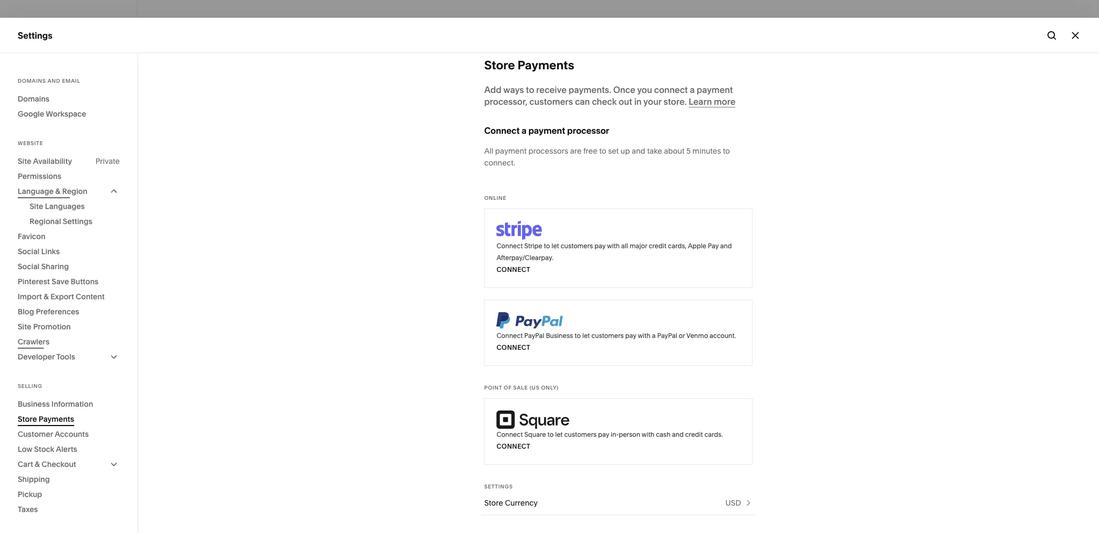 Task type: locate. For each thing, give the bounding box(es) containing it.
let right square on the left bottom of page
[[555, 430, 563, 439]]

products link
[[24, 102, 125, 120]]

pay for in-
[[598, 430, 609, 439]]

connect button down afterpay/clearpay.
[[497, 264, 531, 276]]

business up customer
[[18, 399, 50, 409]]

site.
[[633, 513, 648, 523]]

free
[[584, 146, 598, 156]]

2 vertical spatial payment
[[495, 146, 527, 156]]

buttons
[[71, 277, 98, 286]]

to up educate
[[575, 332, 581, 340]]

site down blog
[[18, 322, 31, 332]]

0 horizontal spatial of
[[453, 380, 461, 391]]

pay inside connect paypal business to let customers pay with a paypal or venmo account. connect
[[626, 332, 637, 340]]

2 vertical spatial site
[[18, 322, 31, 332]]

2 horizontal spatial or
[[942, 380, 950, 391]]

1 vertical spatial social
[[18, 262, 39, 271]]

business
[[546, 332, 573, 340], [18, 399, 50, 409]]

domains for and
[[18, 78, 46, 84]]

0 horizontal spatial or
[[555, 380, 563, 391]]

tools for developer tools
[[56, 352, 75, 362]]

selling tools link
[[24, 175, 125, 193]]

products
[[24, 106, 56, 116]]

2 horizontal spatial &
[[55, 186, 60, 196]]

help link
[[18, 431, 37, 443]]

to left teach
[[496, 380, 504, 391]]

your left site.
[[616, 513, 632, 523]]

or inside scheduling sell live, scheduled services, coaching appointments or classes
[[942, 380, 950, 391]]

1 vertical spatial site
[[30, 202, 43, 211]]

2 vertical spatial store
[[484, 498, 503, 508]]

tools inside dropdown button
[[56, 352, 75, 362]]

in-
[[611, 430, 619, 439]]

of left sale
[[504, 385, 512, 391]]

payments down business information
[[39, 414, 74, 424]]

to inside "connect square to let customers pay in-person with cash and credit cards. connect"
[[548, 430, 554, 439]]

site up the "contacts"
[[30, 202, 43, 211]]

connect button down square on the left bottom of page
[[497, 441, 531, 452]]

0 vertical spatial credit
[[649, 242, 667, 250]]

once
[[614, 84, 636, 95]]

contacts link
[[18, 215, 119, 228]]

let inside connect paypal business to let customers pay with a paypal or venmo account. connect
[[582, 332, 590, 340]]

1 horizontal spatial scheduling
[[725, 365, 771, 376]]

credit left cards.
[[685, 430, 703, 439]]

1 horizontal spatial &
[[44, 292, 49, 301]]

payments up receive
[[518, 58, 574, 73]]

with left 'venmo'
[[638, 332, 651, 340]]

invoicing
[[24, 161, 56, 170]]

0 horizontal spatial payment
[[495, 146, 527, 156]]

your down the "you"
[[644, 96, 662, 107]]

in down the "you"
[[634, 96, 642, 107]]

1 vertical spatial credit
[[685, 430, 703, 439]]

pay inside connect stripe to let customers pay with all major credit cards, apple pay and afterpay/clearpay. connect
[[595, 242, 606, 250]]

selling tools
[[24, 179, 68, 189]]

1 vertical spatial payments
[[39, 414, 74, 424]]

0 horizontal spatial credit
[[649, 242, 667, 250]]

store currency
[[484, 498, 538, 508]]

out right most
[[594, 513, 606, 523]]

a
[[690, 84, 695, 95], [522, 125, 527, 136], [652, 332, 656, 340], [388, 380, 393, 391], [531, 380, 536, 391], [372, 392, 377, 403]]

payment up the connect.
[[495, 146, 527, 156]]

with left all
[[607, 242, 620, 250]]

3 connect button from the top
[[497, 441, 531, 452]]

all
[[621, 242, 628, 250]]

regional
[[30, 217, 61, 226]]

domains inside the domains google workspace
[[18, 94, 49, 104]]

trial
[[417, 513, 430, 523]]

2 vertical spatial connect button
[[497, 441, 531, 452]]

store up customer
[[18, 414, 37, 424]]

a left 'venmo'
[[652, 332, 656, 340]]

1 horizontal spatial paypal
[[657, 332, 677, 340]]

0 horizontal spatial paypal
[[524, 332, 545, 340]]

a right on
[[372, 392, 377, 403]]

1 vertical spatial scheduling
[[725, 365, 771, 376]]

store payments up ways
[[484, 58, 574, 73]]

language & region
[[18, 186, 87, 196]]

1 vertical spatial out
[[594, 513, 606, 523]]

connect stripe to let customers pay with all major credit cards, apple pay and afterpay/clearpay. connect
[[497, 242, 732, 274]]

1 horizontal spatial your
[[644, 96, 662, 107]]

out down the once
[[619, 96, 632, 107]]

low
[[18, 444, 32, 454]]

website up 'site availability'
[[18, 140, 43, 146]]

0 vertical spatial website
[[18, 67, 51, 77]]

out
[[619, 96, 632, 107], [594, 513, 606, 523]]

to right stripe
[[544, 242, 550, 250]]

0 vertical spatial out
[[619, 96, 632, 107]]

0 horizontal spatial payments
[[39, 414, 74, 424]]

and right the up
[[632, 146, 646, 156]]

help
[[18, 432, 37, 443]]

developer tools link
[[18, 349, 120, 364]]

1 vertical spatial with
[[638, 332, 651, 340]]

and right pay
[[720, 242, 732, 250]]

tools for selling tools
[[49, 179, 68, 189]]

with inside connect stripe to let customers pay with all major credit cards, apple pay and afterpay/clearpay. connect
[[607, 242, 620, 250]]

developer tools button
[[18, 349, 120, 364]]

website up domains and email
[[18, 67, 51, 77]]

site promotion link
[[18, 319, 120, 334]]

asset library
[[18, 393, 72, 404]]

or
[[679, 332, 685, 340], [555, 380, 563, 391], [942, 380, 950, 391]]

and right cash
[[672, 430, 684, 439]]

settings down site languages link
[[63, 217, 92, 226]]

or for educate
[[555, 380, 563, 391]]

and left email
[[48, 78, 60, 84]]

blog preferences link
[[18, 304, 120, 319]]

social sharing link
[[18, 259, 120, 274]]

store up add
[[484, 58, 515, 73]]

services,
[[805, 380, 841, 391]]

0 vertical spatial in
[[634, 96, 642, 107]]

get started button
[[725, 412, 771, 432]]

coaching
[[843, 380, 881, 391]]

content
[[76, 292, 105, 301]]

0 vertical spatial scheduling
[[18, 255, 64, 265]]

site up permissions
[[18, 156, 31, 166]]

0 vertical spatial domains
[[18, 78, 46, 84]]

store for usd
[[484, 498, 503, 508]]

a up topic
[[388, 380, 393, 391]]

in inside add ways to receive payments. once you connect a payment processor, customers can check out in your store.
[[634, 96, 642, 107]]

scheduling up live,
[[725, 365, 771, 376]]

& inside dropdown button
[[35, 459, 40, 469]]

links
[[41, 247, 60, 256]]

0 vertical spatial tools
[[49, 179, 68, 189]]

or inside connect paypal business to let customers pay with a paypal or venmo account. connect
[[679, 332, 685, 340]]

store up the upgrade
[[484, 498, 503, 508]]

scheduled
[[760, 380, 803, 391]]

let right stripe
[[552, 242, 559, 250]]

online
[[484, 195, 507, 201]]

0 vertical spatial site
[[18, 156, 31, 166]]

add
[[484, 84, 502, 95]]

1 connect button from the top
[[497, 264, 531, 276]]

1 horizontal spatial payments
[[518, 58, 574, 73]]

pay inside "connect square to let customers pay in-person with cash and credit cards. connect"
[[598, 430, 609, 439]]

ends
[[432, 513, 449, 523]]

a up learn in the right of the page
[[690, 84, 695, 95]]

0 vertical spatial with
[[607, 242, 620, 250]]

scheduling for scheduling
[[18, 255, 64, 265]]

or right skill
[[555, 380, 563, 391]]

payment up processors
[[529, 125, 566, 136]]

of right series
[[453, 380, 461, 391]]

1 vertical spatial let
[[582, 332, 590, 340]]

1 vertical spatial business
[[18, 399, 50, 409]]

1 horizontal spatial store payments
[[484, 58, 574, 73]]

let up educate
[[582, 332, 590, 340]]

1 vertical spatial payment
[[529, 125, 566, 136]]

or left 'venmo'
[[679, 332, 685, 340]]

only)
[[541, 385, 559, 391]]

payments.
[[569, 84, 611, 95]]

connect button for square
[[497, 441, 531, 452]]

connect button for paypal
[[497, 342, 531, 354]]

2 vertical spatial let
[[555, 430, 563, 439]]

scheduling down analytics
[[18, 255, 64, 265]]

1 vertical spatial domains
[[18, 94, 49, 104]]

1 vertical spatial in
[[451, 513, 457, 523]]

0 vertical spatial &
[[55, 186, 60, 196]]

0 vertical spatial payments
[[518, 58, 574, 73]]

business information
[[18, 399, 93, 409]]

google
[[18, 109, 44, 119]]

and
[[48, 78, 60, 84], [632, 146, 646, 156], [720, 242, 732, 250], [672, 430, 684, 439]]

1 horizontal spatial or
[[679, 332, 685, 340]]

1 website from the top
[[18, 67, 51, 77]]

customer
[[18, 429, 53, 439]]

scheduling inside scheduling sell live, scheduled services, coaching appointments or classes
[[725, 365, 771, 376]]

settings
[[18, 30, 52, 41], [63, 217, 92, 226], [18, 412, 52, 423], [484, 484, 513, 490]]

to right square on the left bottom of page
[[548, 430, 554, 439]]

2 connect button from the top
[[497, 342, 531, 354]]

payment up the learn more
[[697, 84, 733, 95]]

connect button for stripe
[[497, 264, 531, 276]]

& inside favicon social links social sharing pinterest save buttons import & export content blog preferences site promotion
[[44, 292, 49, 301]]

settings up domains and email
[[18, 30, 52, 41]]

information
[[52, 399, 93, 409]]

site
[[18, 156, 31, 166], [30, 202, 43, 211], [18, 322, 31, 332]]

0 horizontal spatial &
[[35, 459, 40, 469]]

paypal left 'venmo'
[[657, 332, 677, 340]]

robinsongreg175@gmail.com
[[43, 475, 131, 484]]

14
[[459, 513, 466, 523]]

1 horizontal spatial credit
[[685, 430, 703, 439]]

or right appointments
[[942, 380, 950, 391]]

to left get
[[539, 513, 546, 523]]

library
[[43, 393, 72, 404]]

0 horizontal spatial store payments
[[18, 414, 74, 424]]

customer accounts link
[[18, 427, 120, 442]]

0 vertical spatial payment
[[697, 84, 733, 95]]

customers inside add ways to receive payments. once you connect a payment processor, customers can check out in your store.
[[530, 96, 573, 107]]

with left cash
[[642, 430, 655, 439]]

your inside add ways to receive payments. once you connect a payment processor, customers can check out in your store.
[[644, 96, 662, 107]]

customers
[[530, 96, 573, 107], [561, 242, 593, 250], [592, 332, 624, 340], [564, 430, 597, 439]]

0 vertical spatial connect button
[[497, 264, 531, 276]]

appointments
[[883, 380, 940, 391]]

site inside favicon social links social sharing pinterest save buttons import & export content blog preferences site promotion
[[18, 322, 31, 332]]

2 vertical spatial pay
[[598, 430, 609, 439]]

1 vertical spatial your
[[616, 513, 632, 523]]

connect button up teach
[[497, 342, 531, 354]]

0 vertical spatial your
[[644, 96, 662, 107]]

pickup
[[18, 490, 42, 499]]

0 vertical spatial social
[[18, 247, 39, 256]]

currency
[[505, 498, 538, 508]]

greg robinson robinsongreg175@gmail.com
[[43, 467, 131, 484]]

and inside "connect square to let customers pay in-person with cash and credit cards. connect"
[[672, 430, 684, 439]]

pinterest save buttons link
[[18, 274, 120, 289]]

2 vertical spatial &
[[35, 459, 40, 469]]

social down analytics
[[18, 247, 39, 256]]

2 horizontal spatial payment
[[697, 84, 733, 95]]

crawlers link
[[18, 334, 120, 349]]

selling link
[[18, 85, 119, 98]]

connect paypal business to let customers pay with a paypal or venmo account. connect
[[497, 332, 736, 351]]

1 vertical spatial tools
[[56, 352, 75, 362]]

in left 14
[[451, 513, 457, 523]]

paypal up skill
[[524, 332, 545, 340]]

1 vertical spatial connect button
[[497, 342, 531, 354]]

let inside connect stripe to let customers pay with all major credit cards, apple pay and afterpay/clearpay. connect
[[552, 242, 559, 250]]

credit inside connect stripe to let customers pay with all major credit cards, apple pay and afterpay/clearpay. connect
[[649, 242, 667, 250]]

1 vertical spatial website
[[18, 140, 43, 146]]

1 horizontal spatial business
[[546, 332, 573, 340]]

website link
[[18, 66, 119, 79]]

or inside the create a guided series of lessons to teach a skill or educate on a topic
[[555, 380, 563, 391]]

let inside "connect square to let customers pay in-person with cash and credit cards. connect"
[[555, 430, 563, 439]]

2 vertical spatial with
[[642, 430, 655, 439]]

social up pinterest
[[18, 262, 39, 271]]

1 domains from the top
[[18, 78, 46, 84]]

1 vertical spatial &
[[44, 292, 49, 301]]

in
[[634, 96, 642, 107], [451, 513, 457, 523]]

let for stripe
[[552, 242, 559, 250]]

settings up customer
[[18, 412, 52, 423]]

1 horizontal spatial of
[[504, 385, 512, 391]]

store for add ways to receive payments. once you connect a payment processor, customers can check out in your store.
[[484, 58, 515, 73]]

taxes link
[[18, 502, 120, 517]]

crawlers
[[18, 337, 49, 347]]

checkout
[[42, 459, 76, 469]]

learn more
[[689, 96, 736, 107]]

0 vertical spatial let
[[552, 242, 559, 250]]

1 horizontal spatial in
[[634, 96, 642, 107]]

0 vertical spatial business
[[546, 332, 573, 340]]

site inside site languages regional settings
[[30, 202, 43, 211]]

business up skill
[[546, 332, 573, 340]]

0 horizontal spatial scheduling
[[18, 255, 64, 265]]

credit right major
[[649, 242, 667, 250]]

store payments down business information
[[18, 414, 74, 424]]

private
[[96, 156, 120, 166]]

connect
[[654, 84, 688, 95]]

&
[[55, 186, 60, 196], [44, 292, 49, 301], [35, 459, 40, 469]]

& inside dropdown button
[[55, 186, 60, 196]]

of right most
[[607, 513, 614, 523]]

2 domains from the top
[[18, 94, 49, 104]]

1 social from the top
[[18, 247, 39, 256]]

0 vertical spatial store
[[484, 58, 515, 73]]

learn
[[689, 96, 712, 107]]

with inside "connect square to let customers pay in-person with cash and credit cards. connect"
[[642, 430, 655, 439]]

1 horizontal spatial out
[[619, 96, 632, 107]]

0 vertical spatial pay
[[595, 242, 606, 250]]

business information link
[[18, 397, 120, 412]]

1 paypal from the left
[[524, 332, 545, 340]]

processor
[[567, 125, 610, 136]]

1 vertical spatial pay
[[626, 332, 637, 340]]

1 horizontal spatial payment
[[529, 125, 566, 136]]

to right ways
[[526, 84, 534, 95]]

developer
[[18, 352, 55, 362]]

credit inside "connect square to let customers pay in-person with cash and credit cards. connect"
[[685, 430, 703, 439]]



Task type: describe. For each thing, give the bounding box(es) containing it.
to inside add ways to receive payments. once you connect a payment processor, customers can check out in your store.
[[526, 84, 534, 95]]

classes
[[725, 392, 755, 403]]

permissions link
[[18, 169, 120, 184]]

square
[[524, 430, 546, 439]]

a down processor,
[[522, 125, 527, 136]]

stripe
[[524, 242, 543, 250]]

pay for with
[[595, 242, 606, 250]]

0 horizontal spatial out
[[594, 513, 606, 523]]

2 social from the top
[[18, 262, 39, 271]]

asset library link
[[18, 393, 119, 405]]

to inside connect paypal business to let customers pay with a paypal or venmo account. connect
[[575, 332, 581, 340]]

payment inside add ways to receive payments. once you connect a payment processor, customers can check out in your store.
[[697, 84, 733, 95]]

with inside connect paypal business to let customers pay with a paypal or venmo account. connect
[[638, 332, 651, 340]]

pickup link
[[18, 487, 120, 502]]

& for region
[[55, 186, 60, 196]]

more
[[714, 96, 736, 107]]

favicon social links social sharing pinterest save buttons import & export content blog preferences site promotion
[[18, 232, 105, 332]]

cart
[[18, 459, 33, 469]]

store payments link
[[18, 412, 120, 427]]

connect square to let customers pay in-person with cash and credit cards. connect
[[497, 430, 723, 450]]

site for site availability
[[18, 156, 31, 166]]

import & export content link
[[18, 289, 120, 304]]

to inside the create a guided series of lessons to teach a skill or educate on a topic
[[496, 380, 504, 391]]

and inside all payment processors are free to set up and take about 5 minutes to connect.
[[632, 146, 646, 156]]

site for site languages regional settings
[[30, 202, 43, 211]]

social links link
[[18, 244, 120, 259]]

region
[[62, 186, 87, 196]]

stock
[[34, 444, 54, 454]]

scheduling link
[[18, 254, 119, 267]]

a inside add ways to receive payments. once you connect a payment processor, customers can check out in your store.
[[690, 84, 695, 95]]

and inside connect stripe to let customers pay with all major credit cards, apple pay and afterpay/clearpay. connect
[[720, 242, 732, 250]]

sell
[[725, 380, 740, 391]]

skill
[[538, 380, 553, 391]]

get
[[547, 513, 559, 523]]

or for venmo
[[679, 332, 685, 340]]

create a guided series of lessons to teach a skill or educate on a topic
[[359, 380, 599, 403]]

customers inside connect paypal business to let customers pay with a paypal or venmo account. connect
[[592, 332, 624, 340]]

add ways to receive payments. once you connect a payment processor, customers can check out in your store.
[[484, 84, 733, 107]]

to left the set
[[599, 146, 606, 156]]

shipping pickup taxes
[[18, 475, 50, 514]]

gr
[[22, 471, 31, 479]]

domains for google
[[18, 94, 49, 104]]

to right minutes
[[723, 146, 730, 156]]

you
[[637, 84, 652, 95]]

0 vertical spatial store payments
[[484, 58, 574, 73]]

favicon link
[[18, 229, 120, 244]]

connect a payment processor
[[484, 125, 610, 136]]

major
[[630, 242, 647, 250]]

(us
[[530, 385, 540, 391]]

language
[[18, 186, 54, 196]]

to inside connect stripe to let customers pay with all major credit cards, apple pay and afterpay/clearpay. connect
[[544, 242, 550, 250]]

2 horizontal spatial of
[[607, 513, 614, 523]]

cards.
[[705, 430, 723, 439]]

let for square
[[555, 430, 563, 439]]

up
[[621, 146, 630, 156]]

discounts
[[24, 142, 59, 152]]

on
[[359, 392, 370, 403]]

low stock alerts link
[[18, 442, 120, 457]]

settings up store currency
[[484, 484, 513, 490]]

blog
[[18, 307, 34, 317]]

5
[[687, 146, 691, 156]]

settings inside settings link
[[18, 412, 52, 423]]

2 website from the top
[[18, 140, 43, 146]]

topic
[[379, 392, 399, 403]]

email
[[62, 78, 80, 84]]

a inside connect paypal business to let customers pay with a paypal or venmo account. connect
[[652, 332, 656, 340]]

of inside the create a guided series of lessons to teach a skill or educate on a topic
[[453, 380, 461, 391]]

& for checkout
[[35, 459, 40, 469]]

about
[[664, 146, 685, 156]]

afterpay/clearpay.
[[497, 254, 554, 262]]

take
[[647, 146, 662, 156]]

preferences
[[36, 307, 79, 317]]

analytics
[[18, 235, 56, 246]]

domains link
[[18, 91, 120, 106]]

site languages regional settings
[[30, 202, 92, 226]]

1 vertical spatial store
[[18, 414, 37, 424]]

your
[[399, 513, 415, 523]]

0 horizontal spatial in
[[451, 513, 457, 523]]

the
[[561, 513, 572, 523]]

customer accounts low stock alerts
[[18, 429, 89, 454]]

accounts
[[55, 429, 89, 439]]

business inside connect paypal business to let customers pay with a paypal or venmo account. connect
[[546, 332, 573, 340]]

a left skill
[[531, 380, 536, 391]]

customers inside "connect square to let customers pay in-person with cash and credit cards. connect"
[[564, 430, 597, 439]]

languages
[[45, 202, 85, 211]]

sale
[[513, 385, 528, 391]]

settings inside site languages regional settings
[[63, 217, 92, 226]]

your trial ends in 14 days. upgrade now to get the most out of your site.
[[399, 513, 648, 523]]

0 horizontal spatial business
[[18, 399, 50, 409]]

cards,
[[668, 242, 687, 250]]

processors
[[529, 146, 569, 156]]

venmo
[[687, 332, 708, 340]]

out inside add ways to receive payments. once you connect a payment processor, customers can check out in your store.
[[619, 96, 632, 107]]

language & region button
[[18, 184, 120, 199]]

0 horizontal spatial your
[[616, 513, 632, 523]]

import
[[18, 292, 42, 301]]

can
[[575, 96, 590, 107]]

save
[[52, 277, 69, 286]]

all payment processors are free to set up and take about 5 minutes to connect.
[[484, 146, 730, 168]]

learn more link
[[689, 96, 736, 107]]

promotion
[[33, 322, 71, 332]]

usd
[[726, 498, 741, 508]]

payment inside all payment processors are free to set up and take about 5 minutes to connect.
[[495, 146, 527, 156]]

1 vertical spatial store payments
[[18, 414, 74, 424]]

series
[[426, 380, 451, 391]]

check
[[592, 96, 617, 107]]

marketing
[[18, 197, 59, 207]]

permissions
[[18, 171, 61, 181]]

shipping
[[18, 475, 50, 484]]

scheduling for scheduling sell live, scheduled services, coaching appointments or classes
[[725, 365, 771, 376]]

analytics link
[[18, 235, 119, 248]]

cart & checkout button
[[18, 457, 120, 472]]

site languages link
[[30, 199, 120, 214]]

person
[[619, 430, 641, 439]]

2 paypal from the left
[[657, 332, 677, 340]]

guided
[[395, 380, 424, 391]]

workspace
[[46, 109, 86, 119]]

customers inside connect stripe to let customers pay with all major credit cards, apple pay and afterpay/clearpay. connect
[[561, 242, 593, 250]]

greg
[[43, 467, 58, 475]]

availability
[[33, 156, 72, 166]]



Task type: vqa. For each thing, say whether or not it's contained in the screenshot.
the files to the bottom
no



